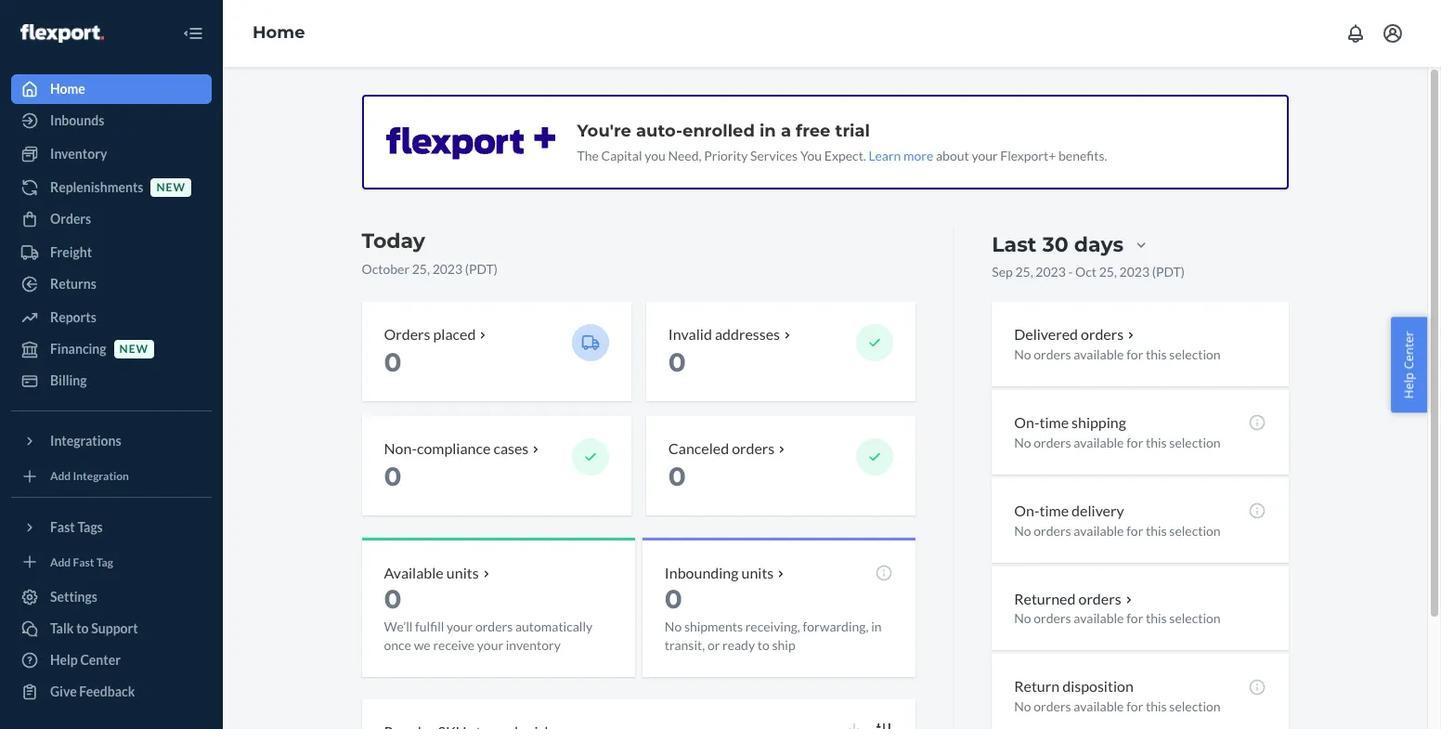 Task type: locate. For each thing, give the bounding box(es) containing it.
0 vertical spatial new
[[156, 181, 186, 195]]

replenishments
[[50, 179, 143, 195]]

0 vertical spatial help center
[[1401, 331, 1418, 398]]

in right forwarding,
[[871, 618, 882, 634]]

forwarding,
[[803, 618, 869, 634]]

0 down non-
[[384, 460, 402, 492]]

help
[[1401, 372, 1418, 398], [50, 652, 78, 668]]

this for on-time shipping
[[1146, 434, 1167, 450]]

2023 inside "today october 25, 2023 ( pdt )"
[[433, 261, 463, 277]]

available down disposition
[[1074, 699, 1124, 715]]

3 for from the top
[[1127, 523, 1144, 538]]

addresses
[[715, 325, 780, 343]]

2 horizontal spatial 2023
[[1120, 264, 1150, 280]]

flexport logo image
[[20, 24, 104, 42]]

available down "delivered orders" button
[[1074, 346, 1124, 362]]

units right available
[[447, 564, 479, 581]]

3 this from the top
[[1146, 523, 1167, 538]]

time left 'delivery'
[[1040, 501, 1069, 519]]

pdt right oct
[[1156, 264, 1181, 280]]

freight link
[[11, 238, 212, 268]]

learn more link
[[869, 148, 934, 163]]

1 vertical spatial in
[[871, 618, 882, 634]]

0 for canceled
[[669, 460, 686, 492]]

1 vertical spatial help
[[50, 652, 78, 668]]

no up transit,
[[665, 618, 682, 634]]

0 horizontal spatial units
[[447, 564, 479, 581]]

1 add from the top
[[50, 469, 71, 483]]

freight
[[50, 244, 92, 260]]

fast tags button
[[11, 512, 212, 542]]

this
[[1146, 346, 1167, 362], [1146, 434, 1167, 450], [1146, 523, 1167, 538], [1146, 611, 1167, 626], [1146, 699, 1167, 715]]

1 units from the left
[[447, 564, 479, 581]]

1 vertical spatial home
[[50, 81, 85, 97]]

0 vertical spatial home
[[253, 22, 305, 43]]

canceled
[[669, 439, 729, 457]]

0 vertical spatial in
[[760, 121, 776, 141]]

1 horizontal spatial to
[[758, 637, 770, 653]]

give feedback
[[50, 684, 135, 699]]

1 time from the top
[[1040, 413, 1069, 431]]

0 horizontal spatial new
[[119, 342, 149, 356]]

a
[[781, 121, 791, 141]]

0 horizontal spatial )
[[494, 261, 498, 277]]

shipping
[[1072, 413, 1127, 431]]

available down the returned orders button
[[1074, 611, 1124, 626]]

0 horizontal spatial help
[[50, 652, 78, 668]]

orders down return
[[1034, 699, 1072, 715]]

1 horizontal spatial new
[[156, 181, 186, 195]]

1 vertical spatial your
[[447, 618, 473, 634]]

)
[[494, 261, 498, 277], [1181, 264, 1185, 280]]

more
[[904, 148, 934, 163]]

2 this from the top
[[1146, 434, 1167, 450]]

4 selection from the top
[[1170, 611, 1221, 626]]

available down shipping at bottom
[[1074, 434, 1124, 450]]

orders down delivered
[[1034, 346, 1072, 362]]

give feedback button
[[11, 677, 212, 707]]

add integration link
[[11, 464, 212, 489]]

0
[[384, 346, 402, 378], [669, 346, 686, 378], [384, 460, 402, 492], [669, 460, 686, 492], [384, 583, 402, 615], [665, 583, 683, 615]]

on-time shipping
[[1015, 413, 1127, 431]]

home up inbounds
[[50, 81, 85, 97]]

no orders available for this selection
[[1015, 346, 1221, 362], [1015, 434, 1221, 450], [1015, 523, 1221, 538], [1015, 611, 1221, 626], [1015, 699, 1221, 715]]

orders for orders placed
[[384, 325, 430, 343]]

2023 left the -
[[1036, 264, 1066, 280]]

in inside 0 no shipments receiving, forwarding, in transit, or ready to ship
[[871, 618, 882, 634]]

help center inside "button"
[[1401, 331, 1418, 398]]

1 horizontal spatial (
[[1153, 264, 1156, 280]]

2 available from the top
[[1074, 434, 1124, 450]]

we'll
[[384, 618, 413, 634]]

add up the settings
[[50, 555, 71, 569]]

0 vertical spatial fast
[[50, 519, 75, 535]]

home link up inbounds "link"
[[11, 74, 212, 104]]

1 vertical spatial home link
[[11, 74, 212, 104]]

to
[[76, 621, 89, 636], [758, 637, 770, 653]]

5 selection from the top
[[1170, 699, 1221, 715]]

no down delivered
[[1015, 346, 1032, 362]]

pdt inside "today october 25, 2023 ( pdt )"
[[469, 261, 494, 277]]

new down reports link
[[119, 342, 149, 356]]

5 this from the top
[[1146, 699, 1167, 715]]

2 add from the top
[[50, 555, 71, 569]]

0 up we'll
[[384, 583, 402, 615]]

new up orders link on the left top
[[156, 181, 186, 195]]

( inside "today october 25, 2023 ( pdt )"
[[465, 261, 469, 277]]

help center button
[[1392, 317, 1428, 412]]

25, right oct
[[1100, 264, 1117, 280]]

invalid addresses
[[669, 325, 780, 343]]

fast left 'tags'
[[50, 519, 75, 535]]

placed
[[433, 325, 476, 343]]

you
[[645, 148, 666, 163]]

about
[[936, 148, 970, 163]]

fast inside dropdown button
[[50, 519, 75, 535]]

2 horizontal spatial 25,
[[1100, 264, 1117, 280]]

to right talk
[[76, 621, 89, 636]]

fulfill
[[415, 618, 444, 634]]

orders up freight
[[50, 211, 91, 227]]

1 vertical spatial on-
[[1015, 501, 1040, 519]]

no
[[1015, 346, 1032, 362], [1015, 434, 1032, 450], [1015, 523, 1032, 538], [1015, 611, 1032, 626], [665, 618, 682, 634], [1015, 699, 1032, 715]]

0 down canceled
[[669, 460, 686, 492]]

25, right sep
[[1016, 264, 1034, 280]]

( up placed
[[465, 261, 469, 277]]

time left shipping at bottom
[[1040, 413, 1069, 431]]

1 horizontal spatial orders
[[384, 325, 430, 343]]

no orders available for this selection for on-time delivery
[[1015, 523, 1221, 538]]

4 available from the top
[[1074, 611, 1124, 626]]

25, right october
[[412, 261, 430, 277]]

this for return disposition
[[1146, 699, 1167, 715]]

feedback
[[79, 684, 135, 699]]

0 horizontal spatial home link
[[11, 74, 212, 104]]

units for available units
[[447, 564, 479, 581]]

add integration
[[50, 469, 129, 483]]

orders down on-time delivery
[[1034, 523, 1072, 538]]

benefits.
[[1059, 148, 1108, 163]]

3 available from the top
[[1074, 523, 1124, 538]]

your right 'receive'
[[477, 637, 504, 653]]

1 vertical spatial center
[[80, 652, 121, 668]]

3 selection from the top
[[1170, 523, 1221, 538]]

2 units from the left
[[742, 564, 774, 581]]

2 selection from the top
[[1170, 434, 1221, 450]]

1 horizontal spatial home
[[253, 22, 305, 43]]

returned orders button
[[1015, 588, 1137, 610]]

priority
[[704, 148, 748, 163]]

home right close navigation image
[[253, 22, 305, 43]]

pdt up placed
[[469, 261, 494, 277]]

add
[[50, 469, 71, 483], [50, 555, 71, 569]]

orders right delivered
[[1081, 325, 1124, 343]]

0 for invalid
[[669, 346, 686, 378]]

0 down invalid
[[669, 346, 686, 378]]

close navigation image
[[182, 22, 204, 45]]

1 vertical spatial new
[[119, 342, 149, 356]]

0 horizontal spatial orders
[[50, 211, 91, 227]]

1 horizontal spatial help center
[[1401, 331, 1418, 398]]

on- left shipping at bottom
[[1015, 413, 1040, 431]]

1 vertical spatial add
[[50, 555, 71, 569]]

days
[[1075, 232, 1124, 258]]

orders
[[1081, 325, 1124, 343], [1034, 346, 1072, 362], [1034, 434, 1072, 450], [732, 439, 775, 457], [1034, 523, 1072, 538], [1079, 589, 1122, 607], [1034, 611, 1072, 626], [476, 618, 513, 634], [1034, 699, 1072, 715]]

2 on- from the top
[[1015, 501, 1040, 519]]

add left integration
[[50, 469, 71, 483]]

home link right close navigation image
[[253, 22, 305, 43]]

1 horizontal spatial pdt
[[1156, 264, 1181, 280]]

1 vertical spatial fast
[[73, 555, 94, 569]]

fast left tag
[[73, 555, 94, 569]]

orders link
[[11, 204, 212, 234]]

time for shipping
[[1040, 413, 1069, 431]]

0 inside 0 we'll fulfill your orders automatically once we receive your inventory
[[384, 583, 402, 615]]

0 down orders placed on the left of page
[[384, 346, 402, 378]]

your right about
[[972, 148, 998, 163]]

1 horizontal spatial home link
[[253, 22, 305, 43]]

0 vertical spatial your
[[972, 148, 998, 163]]

on-
[[1015, 413, 1040, 431], [1015, 501, 1040, 519]]

no orders available for this selection down "delivered orders" button
[[1015, 346, 1221, 362]]

1 on- from the top
[[1015, 413, 1040, 431]]

add inside "link"
[[50, 469, 71, 483]]

1 horizontal spatial in
[[871, 618, 882, 634]]

5 for from the top
[[1127, 699, 1144, 715]]

orders down on-time shipping
[[1034, 434, 1072, 450]]

5 available from the top
[[1074, 699, 1124, 715]]

returns link
[[11, 269, 212, 299]]

0 horizontal spatial 2023
[[433, 261, 463, 277]]

0 for orders
[[384, 346, 402, 378]]

1 vertical spatial help center
[[50, 652, 121, 668]]

in
[[760, 121, 776, 141], [871, 618, 882, 634]]

0 horizontal spatial 25,
[[412, 261, 430, 277]]

0 we'll fulfill your orders automatically once we receive your inventory
[[384, 583, 593, 653]]

0 vertical spatial orders
[[50, 211, 91, 227]]

reports link
[[11, 303, 212, 333]]

0 vertical spatial time
[[1040, 413, 1069, 431]]

receiving,
[[746, 618, 801, 634]]

no down return
[[1015, 699, 1032, 715]]

0 horizontal spatial pdt
[[469, 261, 494, 277]]

2 for from the top
[[1127, 434, 1144, 450]]

new
[[156, 181, 186, 195], [119, 342, 149, 356]]

no orders available for this selection for return disposition
[[1015, 699, 1221, 715]]

2 time from the top
[[1040, 501, 1069, 519]]

25, inside "today october 25, 2023 ( pdt )"
[[412, 261, 430, 277]]

units up 0 no shipments receiving, forwarding, in transit, or ready to ship on the bottom of the page
[[742, 564, 774, 581]]

orders up the inventory
[[476, 618, 513, 634]]

tag
[[96, 555, 113, 569]]

orders left placed
[[384, 325, 430, 343]]

no orders available for this selection down shipping at bottom
[[1015, 434, 1221, 450]]

0 vertical spatial on-
[[1015, 413, 1040, 431]]

returned
[[1015, 589, 1076, 607]]

0 horizontal spatial to
[[76, 621, 89, 636]]

2 no orders available for this selection from the top
[[1015, 434, 1221, 450]]

on- left 'delivery'
[[1015, 501, 1040, 519]]

0 vertical spatial center
[[1401, 331, 1418, 369]]

auto-
[[636, 121, 683, 141]]

available down 'delivery'
[[1074, 523, 1124, 538]]

0 horizontal spatial home
[[50, 81, 85, 97]]

last 30 days
[[992, 232, 1124, 258]]

2023 right october
[[433, 261, 463, 277]]

no down on-time shipping
[[1015, 434, 1032, 450]]

fast
[[50, 519, 75, 535], [73, 555, 94, 569]]

your up 'receive'
[[447, 618, 473, 634]]

automatically
[[515, 618, 593, 634]]

2023 down days at top right
[[1120, 264, 1150, 280]]

cases
[[494, 439, 529, 457]]

no orders available for this selection down 'delivery'
[[1015, 523, 1221, 538]]

the
[[577, 148, 599, 163]]

to left ship
[[758, 637, 770, 653]]

in left a
[[760, 121, 776, 141]]

0 horizontal spatial in
[[760, 121, 776, 141]]

0 horizontal spatial help center
[[50, 652, 121, 668]]

integrations
[[50, 433, 121, 449]]

1 horizontal spatial center
[[1401, 331, 1418, 369]]

no orders available for this selection down the returned orders button
[[1015, 611, 1221, 626]]

1 vertical spatial orders
[[384, 325, 430, 343]]

3 no orders available for this selection from the top
[[1015, 523, 1221, 538]]

25,
[[412, 261, 430, 277], [1016, 264, 1034, 280], [1100, 264, 1117, 280]]

orders placed
[[384, 325, 476, 343]]

0 horizontal spatial (
[[465, 261, 469, 277]]

1 horizontal spatial help
[[1401, 372, 1418, 398]]

you're
[[577, 121, 632, 141]]

add fast tag
[[50, 555, 113, 569]]

2 horizontal spatial your
[[972, 148, 998, 163]]

selection for on-time shipping
[[1170, 434, 1221, 450]]

orders down 'returned'
[[1034, 611, 1072, 626]]

0 vertical spatial add
[[50, 469, 71, 483]]

2023
[[433, 261, 463, 277], [1036, 264, 1066, 280], [1120, 264, 1150, 280]]

0 vertical spatial help
[[1401, 372, 1418, 398]]

inbounding
[[665, 564, 739, 581]]

available units
[[384, 564, 479, 581]]

1 vertical spatial time
[[1040, 501, 1069, 519]]

you
[[801, 148, 822, 163]]

1 no orders available for this selection from the top
[[1015, 346, 1221, 362]]

help center link
[[11, 646, 212, 675]]

center
[[1401, 331, 1418, 369], [80, 652, 121, 668]]

1 horizontal spatial 25,
[[1016, 264, 1034, 280]]

no orders available for this selection down disposition
[[1015, 699, 1221, 715]]

center inside "button"
[[1401, 331, 1418, 369]]

available
[[1074, 346, 1124, 362], [1074, 434, 1124, 450], [1074, 523, 1124, 538], [1074, 611, 1124, 626], [1074, 699, 1124, 715]]

inbounds
[[50, 112, 104, 128]]

2 vertical spatial your
[[477, 637, 504, 653]]

5 no orders available for this selection from the top
[[1015, 699, 1221, 715]]

( right oct
[[1153, 264, 1156, 280]]

0 down inbounding on the bottom
[[665, 583, 683, 615]]

1 horizontal spatial units
[[742, 564, 774, 581]]



Task type: describe. For each thing, give the bounding box(es) containing it.
4 no orders available for this selection from the top
[[1015, 611, 1221, 626]]

free
[[796, 121, 831, 141]]

0 horizontal spatial your
[[447, 618, 473, 634]]

integration
[[73, 469, 129, 483]]

1 this from the top
[[1146, 346, 1167, 362]]

shipments
[[685, 618, 743, 634]]

settings link
[[11, 582, 212, 612]]

delivered
[[1015, 325, 1078, 343]]

flexport+
[[1001, 148, 1056, 163]]

your inside you're auto-enrolled in a free trial the capital you need, priority services you expect. learn more about your flexport+ benefits.
[[972, 148, 998, 163]]

enrolled
[[683, 121, 755, 141]]

receive
[[433, 637, 475, 653]]

0 vertical spatial home link
[[253, 22, 305, 43]]

october
[[362, 261, 410, 277]]

30
[[1043, 232, 1069, 258]]

delivered orders
[[1015, 325, 1124, 343]]

help inside "button"
[[1401, 372, 1418, 398]]

last
[[992, 232, 1037, 258]]

we
[[414, 637, 431, 653]]

orders right canceled
[[732, 439, 775, 457]]

invalid
[[669, 325, 712, 343]]

give
[[50, 684, 77, 699]]

services
[[751, 148, 798, 163]]

sep
[[992, 264, 1013, 280]]

orders inside 0 we'll fulfill your orders automatically once we receive your inventory
[[476, 618, 513, 634]]

to inside 0 no shipments receiving, forwarding, in transit, or ready to ship
[[758, 637, 770, 653]]

expect.
[[825, 148, 867, 163]]

fast tags
[[50, 519, 103, 535]]

0 no shipments receiving, forwarding, in transit, or ready to ship
[[665, 583, 882, 653]]

reports
[[50, 309, 96, 325]]

on- for on-time delivery
[[1015, 501, 1040, 519]]

today
[[362, 229, 425, 254]]

no inside 0 no shipments receiving, forwarding, in transit, or ready to ship
[[665, 618, 682, 634]]

talk to support
[[50, 621, 138, 636]]

financing
[[50, 341, 106, 357]]

selection for return disposition
[[1170, 699, 1221, 715]]

inbounds link
[[11, 106, 212, 136]]

need,
[[668, 148, 702, 163]]

oct
[[1076, 264, 1097, 280]]

non-compliance cases
[[384, 439, 529, 457]]

you're auto-enrolled in a free trial the capital you need, priority services you expect. learn more about your flexport+ benefits.
[[577, 121, 1108, 163]]

trial
[[836, 121, 870, 141]]

inventory link
[[11, 139, 212, 169]]

billing link
[[11, 366, 212, 396]]

add fast tag link
[[11, 549, 212, 575]]

for for on-time delivery
[[1127, 523, 1144, 538]]

return disposition
[[1015, 678, 1134, 695]]

return
[[1015, 678, 1060, 695]]

selection for on-time delivery
[[1170, 523, 1221, 538]]

) inside "today october 25, 2023 ( pdt )"
[[494, 261, 498, 277]]

1 selection from the top
[[1170, 346, 1221, 362]]

open account menu image
[[1382, 22, 1405, 45]]

delivered orders button
[[1015, 324, 1139, 345]]

1 available from the top
[[1074, 346, 1124, 362]]

available for return disposition
[[1074, 699, 1124, 715]]

today october 25, 2023 ( pdt )
[[362, 229, 498, 277]]

ship
[[772, 637, 796, 653]]

disposition
[[1063, 678, 1134, 695]]

once
[[384, 637, 411, 653]]

canceled orders
[[669, 439, 775, 457]]

units for inbounding units
[[742, 564, 774, 581]]

delivery
[[1072, 501, 1125, 519]]

available
[[384, 564, 444, 581]]

4 this from the top
[[1146, 611, 1167, 626]]

sep 25, 2023 - oct 25, 2023 ( pdt )
[[992, 264, 1185, 280]]

time for delivery
[[1040, 501, 1069, 519]]

4 for from the top
[[1127, 611, 1144, 626]]

inventory
[[506, 637, 561, 653]]

this for on-time delivery
[[1146, 523, 1167, 538]]

open notifications image
[[1345, 22, 1367, 45]]

orders right 'returned'
[[1079, 589, 1122, 607]]

0 inside 0 no shipments receiving, forwarding, in transit, or ready to ship
[[665, 583, 683, 615]]

transit,
[[665, 637, 705, 653]]

returns
[[50, 276, 96, 292]]

or
[[708, 637, 720, 653]]

capital
[[602, 148, 642, 163]]

1 horizontal spatial your
[[477, 637, 504, 653]]

new for financing
[[119, 342, 149, 356]]

inventory
[[50, 146, 107, 162]]

no orders available for this selection for on-time shipping
[[1015, 434, 1221, 450]]

to inside 'button'
[[76, 621, 89, 636]]

available for on-time delivery
[[1074, 523, 1124, 538]]

compliance
[[417, 439, 491, 457]]

add for add fast tag
[[50, 555, 71, 569]]

-
[[1069, 264, 1073, 280]]

1 for from the top
[[1127, 346, 1144, 362]]

on- for on-time shipping
[[1015, 413, 1040, 431]]

tags
[[77, 519, 103, 535]]

talk
[[50, 621, 74, 636]]

integrations button
[[11, 426, 212, 456]]

no down on-time delivery
[[1015, 523, 1032, 538]]

talk to support button
[[11, 614, 212, 644]]

billing
[[50, 372, 87, 388]]

no down 'returned'
[[1015, 611, 1032, 626]]

ready
[[723, 637, 755, 653]]

in inside you're auto-enrolled in a free trial the capital you need, priority services you expect. learn more about your flexport+ benefits.
[[760, 121, 776, 141]]

available for on-time shipping
[[1074, 434, 1124, 450]]

1 horizontal spatial )
[[1181, 264, 1185, 280]]

new for replenishments
[[156, 181, 186, 195]]

1 horizontal spatial 2023
[[1036, 264, 1066, 280]]

add for add integration
[[50, 469, 71, 483]]

0 for non-
[[384, 460, 402, 492]]

for for on-time shipping
[[1127, 434, 1144, 450]]

settings
[[50, 589, 97, 605]]

learn
[[869, 148, 901, 163]]

on-time delivery
[[1015, 501, 1125, 519]]

orders for orders
[[50, 211, 91, 227]]

for for return disposition
[[1127, 699, 1144, 715]]

0 horizontal spatial center
[[80, 652, 121, 668]]



Task type: vqa. For each thing, say whether or not it's contained in the screenshot.
1st TIME from the top
yes



